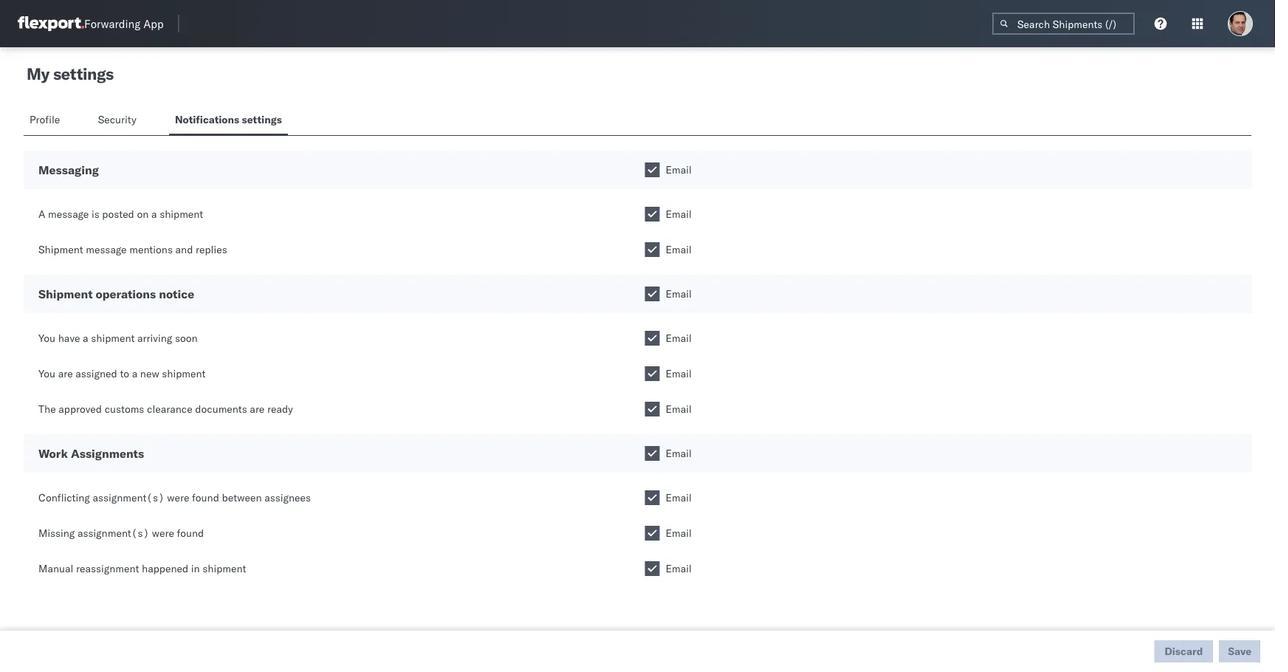 Task type: vqa. For each thing, say whether or not it's contained in the screenshot.
6th Ocean from the bottom
no



Task type: locate. For each thing, give the bounding box(es) containing it.
settings right notifications
[[242, 113, 282, 126]]

shipment operations notice
[[38, 287, 194, 301]]

shipment for shipment operations notice
[[38, 287, 93, 301]]

0 vertical spatial you
[[38, 332, 55, 345]]

1 horizontal spatial are
[[250, 403, 265, 415]]

9 email from the top
[[666, 491, 692, 504]]

a right to
[[132, 367, 138, 380]]

assignment(s) up reassignment
[[78, 527, 149, 540]]

were up happened
[[152, 527, 174, 540]]

3 email from the top
[[666, 243, 692, 256]]

1 vertical spatial you
[[38, 367, 55, 380]]

1 vertical spatial a
[[83, 332, 88, 345]]

between
[[222, 491, 262, 504]]

7 email from the top
[[666, 403, 692, 415]]

4 email from the top
[[666, 287, 692, 300]]

0 vertical spatial shipment
[[38, 243, 83, 256]]

manual
[[38, 562, 73, 575]]

2 email from the top
[[666, 208, 692, 220]]

found
[[192, 491, 219, 504], [177, 527, 204, 540]]

are left ready
[[250, 403, 265, 415]]

1 horizontal spatial a
[[132, 367, 138, 380]]

the
[[38, 403, 56, 415]]

shipment for shipment message mentions and replies
[[38, 243, 83, 256]]

1 vertical spatial found
[[177, 527, 204, 540]]

1 vertical spatial assignment(s)
[[78, 527, 149, 540]]

11 email from the top
[[666, 562, 692, 575]]

flexport. image
[[18, 16, 84, 31]]

work
[[38, 446, 68, 461]]

a right on
[[151, 208, 157, 220]]

you for you are assigned to a new shipment
[[38, 367, 55, 380]]

settings for notifications settings
[[242, 113, 282, 126]]

8 email from the top
[[666, 447, 692, 460]]

you
[[38, 332, 55, 345], [38, 367, 55, 380]]

arriving
[[137, 332, 172, 345]]

and
[[175, 243, 193, 256]]

security button
[[92, 106, 145, 135]]

have
[[58, 332, 80, 345]]

2 shipment from the top
[[38, 287, 93, 301]]

message
[[48, 208, 89, 220], [86, 243, 127, 256]]

0 horizontal spatial a
[[83, 332, 88, 345]]

0 vertical spatial assignment(s)
[[93, 491, 165, 504]]

shipment right in
[[203, 562, 246, 575]]

1 vertical spatial message
[[86, 243, 127, 256]]

2 vertical spatial a
[[132, 367, 138, 380]]

my settings
[[27, 64, 114, 84]]

email for you have a shipment arriving soon
[[666, 332, 692, 345]]

found left the between
[[192, 491, 219, 504]]

notifications settings button
[[169, 106, 288, 135]]

0 vertical spatial settings
[[53, 64, 114, 84]]

profile
[[30, 113, 60, 126]]

were for conflicting
[[167, 491, 189, 504]]

6 email from the top
[[666, 367, 692, 380]]

message right a on the top of the page
[[48, 208, 89, 220]]

2 you from the top
[[38, 367, 55, 380]]

None checkbox
[[645, 162, 660, 177], [645, 207, 660, 222], [645, 242, 660, 257], [645, 287, 660, 301], [645, 366, 660, 381], [645, 446, 660, 461], [645, 162, 660, 177], [645, 207, 660, 222], [645, 242, 660, 257], [645, 287, 660, 301], [645, 366, 660, 381], [645, 446, 660, 461]]

customs
[[105, 403, 144, 415]]

a
[[38, 208, 45, 220]]

shipment right new
[[162, 367, 206, 380]]

0 vertical spatial message
[[48, 208, 89, 220]]

1 email from the top
[[666, 163, 692, 176]]

shipment
[[160, 208, 203, 220], [91, 332, 135, 345], [162, 367, 206, 380], [203, 562, 246, 575]]

0 horizontal spatial settings
[[53, 64, 114, 84]]

conflicting
[[38, 491, 90, 504]]

shipment up and
[[160, 208, 203, 220]]

shipment up 'have'
[[38, 287, 93, 301]]

5 email from the top
[[666, 332, 692, 345]]

0 vertical spatial are
[[58, 367, 73, 380]]

message for shipment
[[86, 243, 127, 256]]

missing assignment(s) were found
[[38, 527, 204, 540]]

assignment(s) up missing assignment(s) were found
[[93, 491, 165, 504]]

None checkbox
[[645, 331, 660, 346], [645, 402, 660, 417], [645, 490, 660, 505], [645, 526, 660, 541], [645, 561, 660, 576], [645, 331, 660, 346], [645, 402, 660, 417], [645, 490, 660, 505], [645, 526, 660, 541], [645, 561, 660, 576]]

message down the is
[[86, 243, 127, 256]]

1 you from the top
[[38, 332, 55, 345]]

assignment(s)
[[93, 491, 165, 504], [78, 527, 149, 540]]

forwarding app link
[[18, 16, 164, 31]]

ready
[[267, 403, 293, 415]]

email for work assignments
[[666, 447, 692, 460]]

profile button
[[24, 106, 68, 135]]

settings inside notifications settings button
[[242, 113, 282, 126]]

email
[[666, 163, 692, 176], [666, 208, 692, 220], [666, 243, 692, 256], [666, 287, 692, 300], [666, 332, 692, 345], [666, 367, 692, 380], [666, 403, 692, 415], [666, 447, 692, 460], [666, 491, 692, 504], [666, 527, 692, 540], [666, 562, 692, 575]]

0 vertical spatial found
[[192, 491, 219, 504]]

are
[[58, 367, 73, 380], [250, 403, 265, 415]]

10 email from the top
[[666, 527, 692, 540]]

a
[[151, 208, 157, 220], [83, 332, 88, 345], [132, 367, 138, 380]]

1 horizontal spatial settings
[[242, 113, 282, 126]]

assignees
[[265, 491, 311, 504]]

email for the approved customs clearance documents are ready
[[666, 403, 692, 415]]

forwarding
[[84, 17, 141, 31]]

security
[[98, 113, 137, 126]]

email for missing assignment(s) were found
[[666, 527, 692, 540]]

1 vertical spatial settings
[[242, 113, 282, 126]]

1 shipment from the top
[[38, 243, 83, 256]]

1 vertical spatial were
[[152, 527, 174, 540]]

0 vertical spatial were
[[167, 491, 189, 504]]

settings
[[53, 64, 114, 84], [242, 113, 282, 126]]

you left 'have'
[[38, 332, 55, 345]]

email for messaging
[[666, 163, 692, 176]]

email for shipment message mentions and replies
[[666, 243, 692, 256]]

manual reassignment happened in shipment
[[38, 562, 246, 575]]

you are assigned to a new shipment
[[38, 367, 206, 380]]

a right 'have'
[[83, 332, 88, 345]]

settings right my at left top
[[53, 64, 114, 84]]

email for conflicting assignment(s) were found between assignees
[[666, 491, 692, 504]]

0 vertical spatial a
[[151, 208, 157, 220]]

found up in
[[177, 527, 204, 540]]

you up the
[[38, 367, 55, 380]]

happened
[[142, 562, 189, 575]]

1 vertical spatial shipment
[[38, 287, 93, 301]]

replies
[[196, 243, 227, 256]]

were
[[167, 491, 189, 504], [152, 527, 174, 540]]

shipment
[[38, 243, 83, 256], [38, 287, 93, 301]]

are left assigned
[[58, 367, 73, 380]]

were left the between
[[167, 491, 189, 504]]

shipment down a on the top of the page
[[38, 243, 83, 256]]

1 vertical spatial are
[[250, 403, 265, 415]]



Task type: describe. For each thing, give the bounding box(es) containing it.
email for manual reassignment happened in shipment
[[666, 562, 692, 575]]

conflicting assignment(s) were found between assignees
[[38, 491, 311, 504]]

approved
[[59, 403, 102, 415]]

shipment up you are assigned to a new shipment
[[91, 332, 135, 345]]

you have a shipment arriving soon
[[38, 332, 198, 345]]

you for you have a shipment arriving soon
[[38, 332, 55, 345]]

settings for my settings
[[53, 64, 114, 84]]

work assignments
[[38, 446, 144, 461]]

operations
[[96, 287, 156, 301]]

0 horizontal spatial are
[[58, 367, 73, 380]]

soon
[[175, 332, 198, 345]]

email for shipment operations notice
[[666, 287, 692, 300]]

mentions
[[129, 243, 173, 256]]

found for missing assignment(s) were found
[[177, 527, 204, 540]]

message for a
[[48, 208, 89, 220]]

assignment(s) for missing
[[78, 527, 149, 540]]

notice
[[159, 287, 194, 301]]

were for missing
[[152, 527, 174, 540]]

clearance
[[147, 403, 193, 415]]

the approved customs clearance documents are ready
[[38, 403, 293, 415]]

found for conflicting assignment(s) were found between assignees
[[192, 491, 219, 504]]

assignment(s) for conflicting
[[93, 491, 165, 504]]

to
[[120, 367, 129, 380]]

notifications
[[175, 113, 239, 126]]

new
[[140, 367, 159, 380]]

assignments
[[71, 446, 144, 461]]

messaging
[[38, 162, 99, 177]]

notifications settings
[[175, 113, 282, 126]]

email for a message is posted on a shipment
[[666, 208, 692, 220]]

email for you are assigned to a new shipment
[[666, 367, 692, 380]]

missing
[[38, 527, 75, 540]]

my
[[27, 64, 49, 84]]

2 horizontal spatial a
[[151, 208, 157, 220]]

Search Shipments (/) text field
[[993, 13, 1135, 35]]

assigned
[[76, 367, 117, 380]]

shipment message mentions and replies
[[38, 243, 227, 256]]

app
[[143, 17, 164, 31]]

posted
[[102, 208, 134, 220]]

reassignment
[[76, 562, 139, 575]]

in
[[191, 562, 200, 575]]

forwarding app
[[84, 17, 164, 31]]

is
[[92, 208, 99, 220]]

documents
[[195, 403, 247, 415]]

on
[[137, 208, 149, 220]]

a message is posted on a shipment
[[38, 208, 203, 220]]



